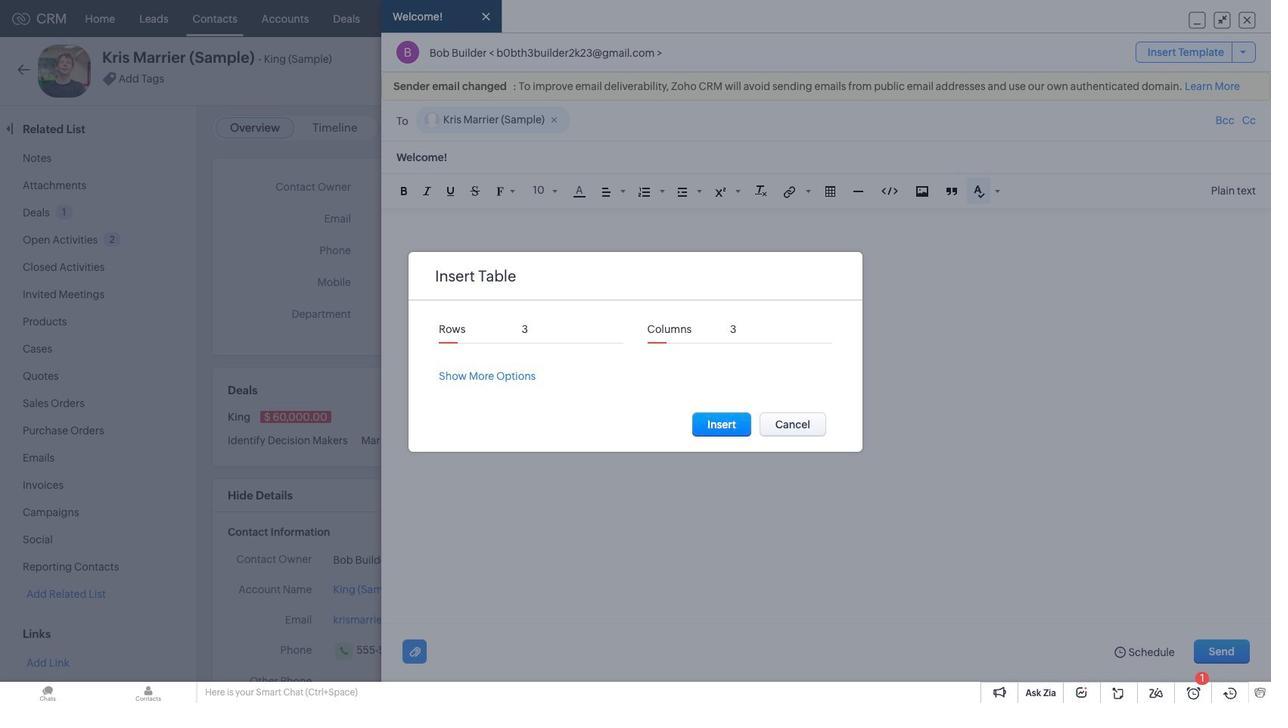 Task type: vqa. For each thing, say whether or not it's contained in the screenshot.
Tasks to the bottom
no



Task type: describe. For each thing, give the bounding box(es) containing it.
script image
[[715, 187, 725, 197]]

list image
[[638, 187, 650, 197]]

1 1 to 20 text field from the left
[[522, 315, 624, 343]]

profile element
[[1194, 0, 1237, 37]]

search element
[[1042, 0, 1073, 37]]

profile image
[[1203, 6, 1228, 31]]

create menu image
[[1014, 9, 1033, 28]]

create menu element
[[1005, 0, 1042, 37]]

spell check image
[[974, 186, 985, 198]]



Task type: locate. For each thing, give the bounding box(es) containing it.
1 to 20 text field
[[522, 315, 624, 343], [730, 315, 832, 343]]

0 horizontal spatial 1 to 20 text field
[[522, 315, 624, 343]]

indent image
[[678, 187, 687, 197]]

chats image
[[0, 682, 95, 703]]

Subject text field
[[381, 142, 1271, 174]]

alignment image
[[602, 187, 610, 197]]

2 1 to 20 text field from the left
[[730, 315, 832, 343]]

contacts image
[[101, 682, 196, 703]]

1 horizontal spatial 1 to 20 text field
[[730, 315, 832, 343]]

links image
[[784, 186, 796, 198]]

logo image
[[12, 12, 30, 25]]

search image
[[1051, 12, 1064, 25]]



